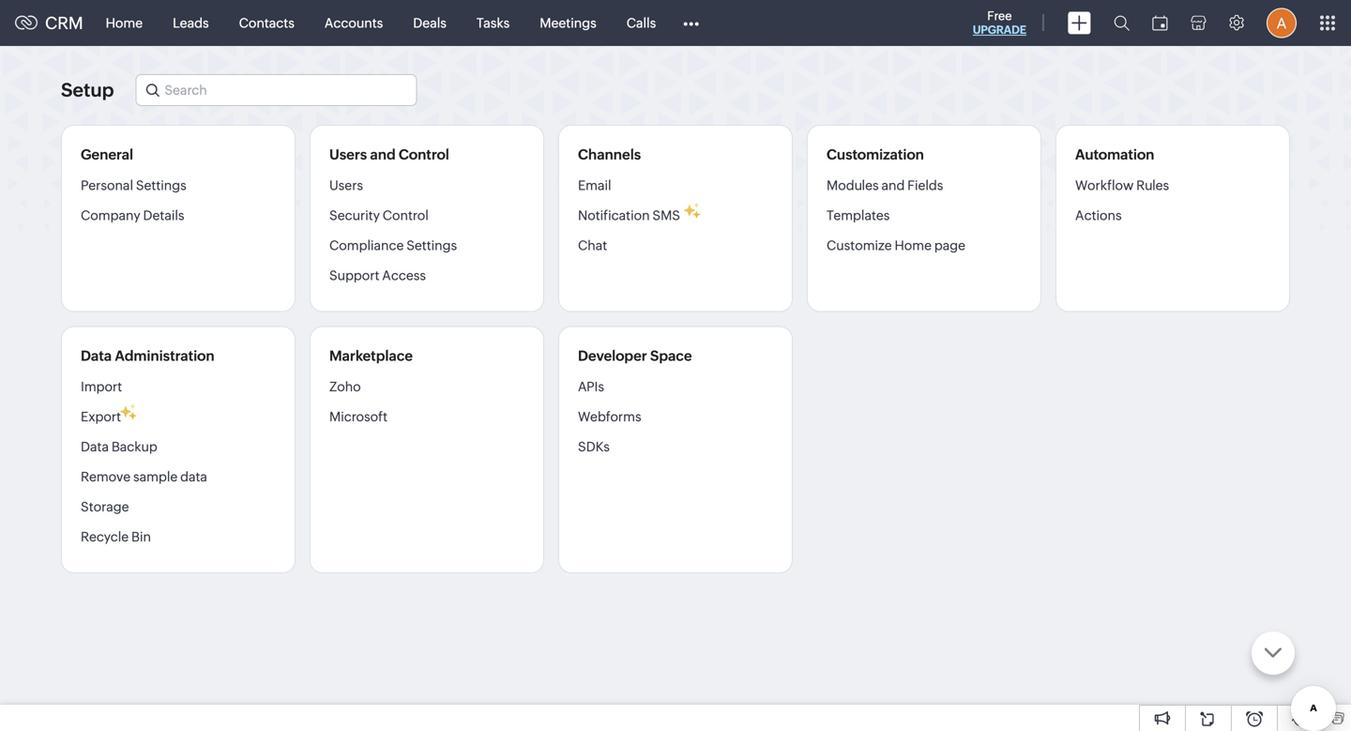 Task type: describe. For each thing, give the bounding box(es) containing it.
security
[[330, 208, 380, 223]]

accounts link
[[310, 0, 398, 46]]

email
[[578, 178, 612, 193]]

export link
[[81, 402, 121, 432]]

personal settings link
[[81, 177, 187, 200]]

free
[[988, 9, 1013, 23]]

apis link
[[578, 378, 605, 402]]

compliance settings
[[330, 238, 457, 253]]

control inside 'link'
[[383, 208, 429, 223]]

workflow rules
[[1076, 178, 1170, 193]]

access
[[382, 268, 426, 283]]

deals
[[413, 15, 447, 31]]

modules
[[827, 178, 879, 193]]

remove sample data link
[[81, 462, 207, 492]]

microsoft
[[330, 409, 388, 424]]

create menu image
[[1068, 12, 1092, 34]]

marketplace
[[330, 348, 413, 364]]

home link
[[91, 0, 158, 46]]

and for users
[[370, 146, 396, 163]]

actions
[[1076, 208, 1122, 223]]

profile image
[[1267, 8, 1297, 38]]

company
[[81, 208, 140, 223]]

remove sample data
[[81, 469, 207, 484]]

meetings link
[[525, 0, 612, 46]]

storage link
[[81, 492, 129, 522]]

microsoft link
[[330, 402, 388, 432]]

data administration
[[81, 348, 215, 364]]

sms
[[653, 208, 681, 223]]

settings for personal settings
[[136, 178, 187, 193]]

compliance
[[330, 238, 404, 253]]

storage
[[81, 499, 129, 514]]

chat link
[[578, 230, 608, 261]]

and for modules
[[882, 178, 905, 193]]

calls link
[[612, 0, 671, 46]]

notification sms
[[578, 208, 681, 223]]

security control
[[330, 208, 429, 223]]

users for users and control
[[330, 146, 367, 163]]

contacts
[[239, 15, 295, 31]]

search image
[[1114, 15, 1130, 31]]

rules
[[1137, 178, 1170, 193]]

apis
[[578, 379, 605, 394]]

administration
[[115, 348, 215, 364]]

import link
[[81, 378, 122, 402]]

customize
[[827, 238, 892, 253]]

upgrade
[[973, 23, 1027, 36]]

actions link
[[1076, 200, 1122, 230]]

profile element
[[1256, 0, 1309, 46]]

page
[[935, 238, 966, 253]]

crm
[[45, 13, 83, 33]]

0 vertical spatial control
[[399, 146, 450, 163]]

data backup link
[[81, 432, 158, 462]]

Other Modules field
[[671, 8, 712, 38]]

webforms
[[578, 409, 642, 424]]

users for users
[[330, 178, 363, 193]]

setup
[[61, 79, 114, 101]]

leads link
[[158, 0, 224, 46]]

settings for compliance settings
[[407, 238, 457, 253]]

general
[[81, 146, 133, 163]]

personal settings
[[81, 178, 187, 193]]

customization
[[827, 146, 925, 163]]

notification
[[578, 208, 650, 223]]

search element
[[1103, 0, 1142, 46]]

meetings
[[540, 15, 597, 31]]

tasks
[[477, 15, 510, 31]]



Task type: vqa. For each thing, say whether or not it's contained in the screenshot.
home LINK
yes



Task type: locate. For each thing, give the bounding box(es) containing it.
data backup
[[81, 439, 158, 454]]

remove
[[81, 469, 131, 484]]

and up security control 'link'
[[370, 146, 396, 163]]

1 data from the top
[[81, 348, 112, 364]]

recycle
[[81, 529, 129, 545]]

users
[[330, 146, 367, 163], [330, 178, 363, 193]]

Search text field
[[136, 75, 416, 105]]

data inside "link"
[[81, 439, 109, 454]]

bin
[[131, 529, 151, 545]]

1 vertical spatial data
[[81, 439, 109, 454]]

workflow
[[1076, 178, 1134, 193]]

users up security
[[330, 178, 363, 193]]

modules and fields
[[827, 178, 944, 193]]

create menu element
[[1057, 0, 1103, 46]]

data
[[180, 469, 207, 484]]

2 users from the top
[[330, 178, 363, 193]]

home right crm
[[106, 15, 143, 31]]

settings up details on the top left of page
[[136, 178, 187, 193]]

tasks link
[[462, 0, 525, 46]]

settings inside compliance settings link
[[407, 238, 457, 253]]

data
[[81, 348, 112, 364], [81, 439, 109, 454]]

control up compliance settings
[[383, 208, 429, 223]]

users up "users" link
[[330, 146, 367, 163]]

export
[[81, 409, 121, 424]]

data for data administration
[[81, 348, 112, 364]]

recycle bin link
[[81, 522, 151, 552]]

accounts
[[325, 15, 383, 31]]

company details link
[[81, 200, 184, 230]]

recycle bin
[[81, 529, 151, 545]]

sdks
[[578, 439, 610, 454]]

0 vertical spatial home
[[106, 15, 143, 31]]

1 vertical spatial control
[[383, 208, 429, 223]]

support access link
[[330, 261, 426, 291]]

security control link
[[330, 200, 429, 230]]

data for data backup
[[81, 439, 109, 454]]

sample
[[133, 469, 178, 484]]

and
[[370, 146, 396, 163], [882, 178, 905, 193]]

control
[[399, 146, 450, 163], [383, 208, 429, 223]]

zoho link
[[330, 378, 361, 402]]

1 vertical spatial home
[[895, 238, 932, 253]]

customize home page
[[827, 238, 966, 253]]

sdks link
[[578, 432, 610, 462]]

home inside home link
[[106, 15, 143, 31]]

1 horizontal spatial home
[[895, 238, 932, 253]]

1 vertical spatial users
[[330, 178, 363, 193]]

workflow rules link
[[1076, 177, 1170, 200]]

free upgrade
[[973, 9, 1027, 36]]

notification sms link
[[578, 200, 681, 230]]

personal
[[81, 178, 133, 193]]

developer
[[578, 348, 647, 364]]

space
[[651, 348, 692, 364]]

email link
[[578, 177, 612, 200]]

1 users from the top
[[330, 146, 367, 163]]

None field
[[136, 74, 417, 106]]

0 horizontal spatial settings
[[136, 178, 187, 193]]

compliance settings link
[[330, 230, 457, 261]]

support
[[330, 268, 380, 283]]

data down export link
[[81, 439, 109, 454]]

details
[[143, 208, 184, 223]]

templates
[[827, 208, 890, 223]]

support access
[[330, 268, 426, 283]]

backup
[[112, 439, 158, 454]]

0 horizontal spatial home
[[106, 15, 143, 31]]

contacts link
[[224, 0, 310, 46]]

users link
[[330, 177, 363, 200]]

0 vertical spatial data
[[81, 348, 112, 364]]

company details
[[81, 208, 184, 223]]

1 vertical spatial and
[[882, 178, 905, 193]]

0 vertical spatial settings
[[136, 178, 187, 193]]

webforms link
[[578, 402, 642, 432]]

data up import
[[81, 348, 112, 364]]

users and control
[[330, 146, 450, 163]]

0 horizontal spatial and
[[370, 146, 396, 163]]

templates link
[[827, 200, 890, 230]]

1 vertical spatial settings
[[407, 238, 457, 253]]

chat
[[578, 238, 608, 253]]

2 data from the top
[[81, 439, 109, 454]]

control up security control 'link'
[[399, 146, 450, 163]]

and left fields
[[882, 178, 905, 193]]

modules and fields link
[[827, 177, 944, 200]]

home inside 'customize home page' link
[[895, 238, 932, 253]]

1 horizontal spatial and
[[882, 178, 905, 193]]

crm link
[[15, 13, 83, 33]]

1 horizontal spatial settings
[[407, 238, 457, 253]]

leads
[[173, 15, 209, 31]]

deals link
[[398, 0, 462, 46]]

fields
[[908, 178, 944, 193]]

0 vertical spatial and
[[370, 146, 396, 163]]

calendar image
[[1153, 15, 1169, 31]]

customize home page link
[[827, 230, 966, 261]]

settings up access
[[407, 238, 457, 253]]

import
[[81, 379, 122, 394]]

automation
[[1076, 146, 1155, 163]]

zoho
[[330, 379, 361, 394]]

0 vertical spatial users
[[330, 146, 367, 163]]

settings inside personal settings link
[[136, 178, 187, 193]]

home left page
[[895, 238, 932, 253]]

channels
[[578, 146, 641, 163]]

calls
[[627, 15, 656, 31]]



